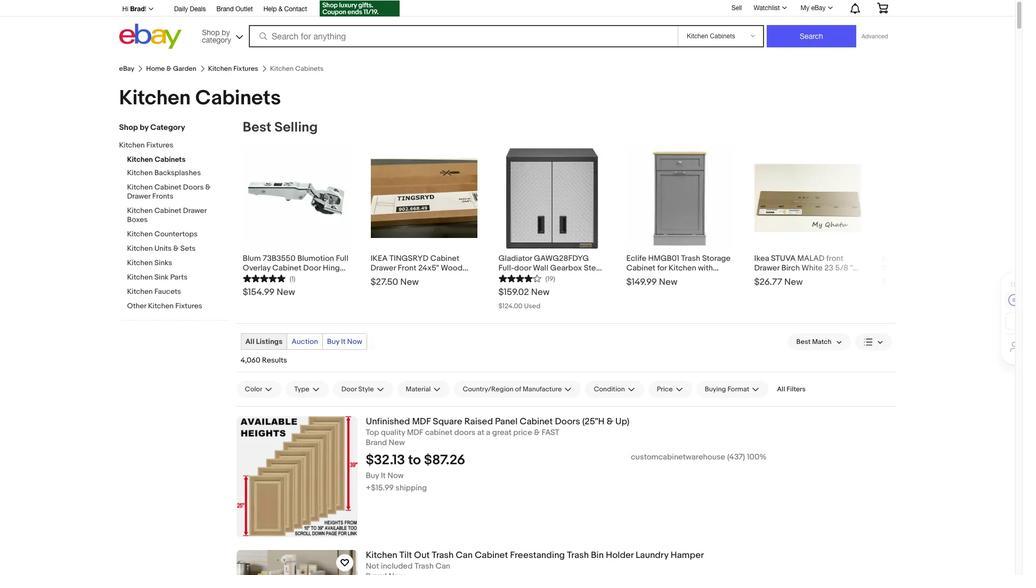 Task type: vqa. For each thing, say whether or not it's contained in the screenshot.
the top Hub
no



Task type: locate. For each thing, give the bounding box(es) containing it.
doors
[[183, 183, 204, 192], [555, 417, 581, 428]]

0 vertical spatial all
[[246, 338, 255, 347]]

doors down kitchen backsplashes link
[[183, 183, 204, 192]]

& left the 'sets'
[[173, 244, 179, 253]]

(1) link
[[243, 274, 296, 284]]

kitchen sinks link
[[127, 259, 228, 269]]

shaker
[[906, 273, 930, 283]]

1 horizontal spatial buy
[[366, 471, 379, 481]]

all left filters
[[778, 386, 786, 394]]

daily deals
[[174, 5, 206, 13]]

cabinet up $159.02
[[499, 273, 528, 283]]

up)
[[616, 417, 630, 428]]

at
[[478, 428, 485, 438]]

1 horizontal spatial white
[[883, 273, 904, 283]]

shop for shop by category
[[202, 28, 220, 37]]

kitchen tilt out trash can cabinet freestanding trash bin holder laundry hamper not included trash can
[[366, 551, 704, 572]]

0 vertical spatial buy
[[327, 338, 340, 347]]

$124.00
[[499, 302, 523, 311]]

1 horizontal spatial doors
[[555, 417, 581, 428]]

it up +$15.99
[[381, 471, 386, 481]]

front
[[398, 263, 417, 274]]

1 horizontal spatial by
[[222, 28, 230, 37]]

0 vertical spatial brand
[[217, 5, 234, 13]]

1 vertical spatial cabinets
[[155, 155, 186, 164]]

by down brand outlet link
[[222, 28, 230, 37]]

cabinet right base
[[953, 263, 982, 274]]

102.522.76
[[772, 273, 810, 283]]

now up the door style
[[347, 338, 363, 347]]

my ebay
[[801, 4, 826, 12]]

0 horizontal spatial buy
[[327, 338, 340, 347]]

(19) link
[[499, 274, 556, 284]]

can
[[456, 551, 473, 561], [436, 562, 451, 572]]

ikea tingsryd cabinet drawer front 24x5" wood effect black 902.668.49 - image
[[371, 158, 478, 238]]

mdf up cabinet on the bottom of the page
[[412, 417, 431, 428]]

new right $149.99
[[659, 277, 678, 288]]

buy inside the $32.13 to $87.26 buy it now +$15.99 shipping
[[366, 471, 379, 481]]

brand inside account navigation
[[217, 5, 234, 13]]

kitchen sink parts link
[[127, 273, 228, 283]]

cabinet up 902.668.49
[[431, 254, 460, 264]]

shop left category at top
[[119, 123, 138, 133]]

your shopping cart image
[[877, 3, 889, 13]]

& right help
[[279, 5, 283, 13]]

new up used
[[531, 287, 550, 298]]

1 vertical spatial best
[[797, 338, 811, 347]]

0 vertical spatial ebay
[[812, 4, 826, 12]]

"
[[851, 263, 854, 274], [767, 273, 770, 283]]

1 vertical spatial kitchen fixtures link
[[119, 141, 220, 151]]

of
[[515, 386, 522, 394]]

new inside $159.02 new $124.00 used
[[531, 287, 550, 298]]

cabinet inside unfinished mdf square raised panel cabinet doors (25"h & up) top quality mdf cabinet doors at a great price & fast brand new
[[520, 417, 553, 428]]

0 horizontal spatial by
[[140, 123, 149, 133]]

fixtures down kitchen faucets link
[[175, 302, 202, 311]]

now inside the $32.13 to $87.26 buy it now +$15.99 shipping
[[388, 471, 404, 481]]

parts
[[170, 273, 188, 282]]

unfinished mdf square raised panel cabinet doors (25"h & up) top quality mdf cabinet doors at a great price & fast brand new
[[366, 417, 630, 448]]

$27.50 new
[[371, 277, 419, 288]]

included
[[381, 562, 413, 572]]

trash
[[432, 551, 454, 561], [567, 551, 589, 561], [415, 562, 434, 572]]

1 vertical spatial now
[[388, 471, 404, 481]]

drawer inside ikea stuva malad front drawer birch white 23 5/8 " 1/4 " 102.522.76
[[755, 263, 780, 274]]

cabinet inside ikea tingsryd cabinet drawer front 24x5" wood effect black 902.668.49 -
[[431, 254, 460, 264]]

Search for anything text field
[[251, 26, 676, 46]]

0 vertical spatial shop
[[202, 28, 220, 37]]

cabinets inside kitchen fixtures kitchen cabinets kitchen backsplashes kitchen cabinet doors & drawer fronts kitchen cabinet drawer boxes kitchen countertops kitchen units & sets kitchen sinks kitchen sink parts kitchen faucets other kitchen fixtures
[[155, 155, 186, 164]]

country/region of manufacture
[[463, 386, 562, 394]]

price
[[514, 428, 533, 438]]

category
[[150, 123, 185, 133]]

white
[[802, 263, 823, 274], [883, 273, 904, 283]]

kitchen units & sets link
[[127, 244, 228, 254]]

2 horizontal spatial fixtures
[[234, 65, 258, 73]]

ikea
[[371, 254, 388, 264]]

drawer
[[127, 192, 151, 201], [183, 206, 207, 215], [371, 263, 396, 274], [755, 263, 780, 274]]

outlet
[[236, 5, 253, 13]]

tilt
[[400, 551, 412, 561]]

0 vertical spatial now
[[347, 338, 363, 347]]

get the coupon image
[[320, 1, 400, 17]]

1 horizontal spatial fixtures
[[175, 302, 202, 311]]

&
[[279, 5, 283, 13], [167, 65, 172, 73], [205, 183, 211, 192], [173, 244, 179, 253], [607, 417, 614, 428], [534, 428, 540, 438]]

new for $149.99 new
[[659, 277, 678, 288]]

filters
[[787, 386, 806, 394]]

brand
[[217, 5, 234, 13], [366, 438, 387, 448]]

-
[[459, 273, 462, 283]]

best left selling
[[243, 119, 272, 136]]

main content
[[236, 119, 1002, 576]]

1 horizontal spatial cabinets
[[195, 86, 281, 111]]

None submit
[[767, 25, 857, 47]]

0 horizontal spatial doors
[[183, 183, 204, 192]]

0 horizontal spatial can
[[436, 562, 451, 572]]

mdf right quality
[[407, 428, 424, 438]]

kitchen fixtures link
[[208, 65, 258, 73], [119, 141, 220, 151]]

23
[[825, 263, 834, 274]]

now down "$32.13"
[[388, 471, 404, 481]]

1 horizontal spatial ebay
[[812, 4, 826, 12]]

cabinet down fronts
[[155, 206, 182, 215]]

1 vertical spatial fixtures
[[147, 141, 174, 150]]

new down (1)
[[277, 287, 295, 298]]

by for category
[[140, 123, 149, 133]]

shop inside the shop by category
[[202, 28, 220, 37]]

out
[[414, 551, 430, 561]]

2 vertical spatial fixtures
[[175, 302, 202, 311]]

can right included
[[436, 562, 451, 572]]

1/4
[[755, 273, 766, 283]]

brand inside unfinished mdf square raised panel cabinet doors (25"h & up) top quality mdf cabinet doors at a great price & fast brand new
[[366, 438, 387, 448]]

it right auction
[[341, 338, 346, 347]]

drawer up $27.50
[[371, 263, 396, 274]]

brookings
[[883, 263, 920, 274]]

0 horizontal spatial white
[[802, 263, 823, 274]]

1 vertical spatial ebay
[[119, 65, 134, 73]]

new down front at the top
[[401, 277, 419, 288]]

brand left "outlet"
[[217, 5, 234, 13]]

shop down the deals
[[202, 28, 220, 37]]

top
[[366, 428, 379, 438]]

color button
[[236, 381, 282, 398]]

$26.77
[[755, 277, 783, 288]]

best inside dropdown button
[[797, 338, 811, 347]]

5/8
[[836, 263, 849, 274]]

white left 23
[[802, 263, 823, 274]]

fixtures down category at top
[[147, 141, 174, 150]]

1 vertical spatial buy
[[366, 471, 379, 481]]

doors inside unfinished mdf square raised panel cabinet doors (25"h & up) top quality mdf cabinet doors at a great price & fast brand new
[[555, 417, 581, 428]]

sell
[[732, 4, 743, 12]]

0 horizontal spatial best
[[243, 119, 272, 136]]

ebay left home
[[119, 65, 134, 73]]

white down design
[[883, 273, 904, 283]]

new for $154.99 new
[[277, 287, 295, 298]]

1 horizontal spatial best
[[797, 338, 811, 347]]

1 vertical spatial brand
[[366, 438, 387, 448]]

1 vertical spatial doors
[[555, 417, 581, 428]]

!
[[145, 5, 146, 13]]

birch
[[782, 263, 801, 274]]

1 horizontal spatial now
[[388, 471, 404, 481]]

shop by category
[[202, 28, 231, 44]]

drawer down kitchen cabinet doors & drawer fronts link
[[183, 206, 207, 215]]

kitchen cabinet doors & drawer fronts link
[[127, 183, 228, 202]]

doors inside kitchen fixtures kitchen cabinets kitchen backsplashes kitchen cabinet doors & drawer fronts kitchen cabinet drawer boxes kitchen countertops kitchen units & sets kitchen sinks kitchen sink parts kitchen faucets other kitchen fixtures
[[183, 183, 204, 192]]

& left up)
[[607, 417, 614, 428]]

kitchen
[[208, 65, 232, 73], [119, 86, 191, 111], [119, 141, 145, 150], [127, 155, 153, 164], [127, 169, 153, 178], [127, 183, 153, 192], [127, 206, 153, 215], [127, 230, 153, 239], [127, 244, 153, 253], [127, 259, 153, 268], [127, 273, 153, 282], [127, 287, 153, 296], [148, 302, 174, 311], [366, 551, 398, 561]]

type button
[[286, 381, 329, 398]]

gladiator gawg28fdyg full-door wall gearbox steel cabinet image
[[499, 145, 605, 252]]

all inside all filters button
[[778, 386, 786, 394]]

0 horizontal spatial shop
[[119, 123, 138, 133]]

cabinet up price
[[520, 417, 553, 428]]

cabinets down kitchen fixtures in the left top of the page
[[195, 86, 281, 111]]

0 horizontal spatial cabinets
[[155, 155, 186, 164]]

kitchen fixtures link down category at top
[[119, 141, 220, 151]]

drawer inside ikea tingsryd cabinet drawer front 24x5" wood effect black 902.668.49 -
[[371, 263, 396, 274]]

quality
[[381, 428, 405, 438]]

(19)
[[546, 275, 556, 284]]

cabinet left freestanding
[[475, 551, 508, 561]]

other
[[127, 302, 146, 311]]

brand up "$32.13"
[[366, 438, 387, 448]]

0 vertical spatial doors
[[183, 183, 204, 192]]

laundry
[[636, 551, 669, 561]]

0 horizontal spatial "
[[767, 273, 770, 283]]

all up 4,060
[[246, 338, 255, 347]]

buy right auction
[[327, 338, 340, 347]]

all inside 'all listings' link
[[246, 338, 255, 347]]

0 horizontal spatial all
[[246, 338, 255, 347]]

new for $159.02 new $124.00 used
[[531, 287, 550, 298]]

drawer up the $26.77
[[755, 263, 780, 274]]

1 vertical spatial by
[[140, 123, 149, 133]]

all
[[246, 338, 255, 347], [778, 386, 786, 394]]

" right '1/4'
[[767, 273, 770, 283]]

0 vertical spatial by
[[222, 28, 230, 37]]

fixtures down shop by category dropdown button
[[234, 65, 258, 73]]

new down the 12"
[[915, 277, 934, 288]]

cabinet inside gladiator gawg28fdyg full-door wall gearbox steel cabinet
[[499, 273, 528, 283]]

1 horizontal spatial "
[[851, 263, 854, 274]]

buy up +$15.99
[[366, 471, 379, 481]]

format
[[728, 386, 750, 394]]

gladiator
[[499, 254, 533, 264]]

ebay right my
[[812, 4, 826, 12]]

1 vertical spatial all
[[778, 386, 786, 394]]

can right out
[[456, 551, 473, 561]]

cabinets up "backsplashes" on the left top
[[155, 155, 186, 164]]

0 horizontal spatial fixtures
[[147, 141, 174, 150]]

new up "$32.13"
[[389, 438, 405, 448]]

0 vertical spatial best
[[243, 119, 272, 136]]

results
[[262, 356, 287, 365]]

0 vertical spatial fixtures
[[234, 65, 258, 73]]

daily
[[174, 5, 188, 13]]

1 vertical spatial shop
[[119, 123, 138, 133]]

country/region of manufacture button
[[455, 381, 581, 398]]

kitchen tilt out trash can cabinet freestanding trash bin holder laundry hamper link
[[366, 551, 897, 562]]

boxes
[[127, 215, 148, 224]]

doors up fast
[[555, 417, 581, 428]]

1 vertical spatial it
[[381, 471, 386, 481]]

buy it now
[[327, 338, 363, 347]]

by inside the shop by category
[[222, 28, 230, 37]]

sink
[[155, 273, 169, 282]]

kitchen fixtures link down category
[[208, 65, 258, 73]]

4,060
[[241, 356, 261, 365]]

watchlist link
[[748, 2, 792, 14]]

1 horizontal spatial can
[[456, 551, 473, 561]]

0 vertical spatial cabinets
[[195, 86, 281, 111]]

best for best match
[[797, 338, 811, 347]]

best left match
[[797, 338, 811, 347]]

by left category at top
[[140, 123, 149, 133]]

gearbox
[[551, 263, 583, 274]]

buy
[[327, 338, 340, 347], [366, 471, 379, 481]]

1 horizontal spatial brand
[[366, 438, 387, 448]]

1 horizontal spatial shop
[[202, 28, 220, 37]]

1 horizontal spatial all
[[778, 386, 786, 394]]

kitchen inside the kitchen tilt out trash can cabinet freestanding trash bin holder laundry hamper not included trash can
[[366, 551, 398, 561]]

" right 5/8
[[851, 263, 854, 274]]

wood
[[441, 263, 463, 274]]

0 vertical spatial it
[[341, 338, 346, 347]]

1 horizontal spatial it
[[381, 471, 386, 481]]

new down "birch"
[[785, 277, 803, 288]]

0 horizontal spatial brand
[[217, 5, 234, 13]]

sets
[[181, 244, 196, 253]]

customcabinetwarehouse (437) 100%
[[631, 453, 767, 463]]

white inside ikea stuva malad front drawer birch white 23 5/8 " 1/4 " 102.522.76
[[802, 263, 823, 274]]



Task type: describe. For each thing, give the bounding box(es) containing it.
$154.99
[[243, 287, 275, 298]]

12"
[[921, 263, 931, 274]]

fronts
[[152, 192, 174, 201]]

unfinished mdf square raised panel cabinet doors (25"h & up) image
[[236, 417, 358, 538]]

new for $219.95 new
[[915, 277, 934, 288]]

100%
[[747, 453, 767, 463]]

shop for shop by category
[[119, 123, 138, 133]]

door
[[342, 386, 357, 394]]

square
[[433, 417, 463, 428]]

all listings
[[246, 338, 283, 347]]

type
[[295, 386, 310, 394]]

(25"h
[[583, 417, 605, 428]]

doors
[[455, 428, 476, 438]]

trash left the bin
[[567, 551, 589, 561]]

hamper
[[671, 551, 704, 561]]

$219.95 new
[[883, 277, 934, 288]]

0 horizontal spatial it
[[341, 338, 346, 347]]

faucets
[[155, 287, 181, 296]]

units
[[155, 244, 172, 253]]

sell link
[[727, 4, 747, 12]]

effect
[[371, 273, 393, 283]]

price button
[[649, 381, 693, 398]]

wall
[[533, 263, 549, 274]]

5 out of 5 stars image
[[243, 274, 286, 284]]

blum 73b3550 blumotion full overlay cabinet door hinges with 110 degree opening angle - silver image
[[243, 145, 350, 252]]

0 horizontal spatial now
[[347, 338, 363, 347]]

to
[[408, 453, 421, 469]]

stuva
[[772, 254, 796, 264]]

kitchen cabinets
[[119, 86, 281, 111]]

trash right out
[[432, 551, 454, 561]]

hi
[[122, 5, 128, 13]]

sinks
[[155, 259, 172, 268]]

buy inside 'buy it now' link
[[327, 338, 340, 347]]

manufacture
[[523, 386, 562, 394]]

condition button
[[586, 381, 645, 398]]

new for $26.77 new
[[785, 277, 803, 288]]

auction
[[292, 338, 318, 347]]

trash down out
[[415, 562, 434, 572]]

black
[[394, 273, 414, 283]]

& right home
[[167, 65, 172, 73]]

eclife hmgb01 trash storage cabinet for kitchen with drawer & removable cutting board - gray image
[[627, 145, 733, 252]]

ebay link
[[119, 65, 134, 73]]

watchlist
[[754, 4, 780, 12]]

$159.02 new $124.00 used
[[499, 287, 550, 311]]

4,060 results
[[241, 356, 287, 365]]

none submit inside shop by category banner
[[767, 25, 857, 47]]

4.1 out of 5 stars image
[[499, 274, 541, 284]]

& inside account navigation
[[279, 5, 283, 13]]

new for $27.50 new
[[401, 277, 419, 288]]

$26.77 new
[[755, 277, 803, 288]]

$27.50
[[371, 277, 398, 288]]

home & garden
[[146, 65, 197, 73]]

unfinished
[[366, 417, 410, 428]]

buying format
[[705, 386, 750, 394]]

fast
[[542, 428, 560, 438]]

best match button
[[788, 334, 851, 351]]

holder
[[606, 551, 634, 561]]

home & garden link
[[146, 65, 197, 73]]

not
[[366, 562, 379, 572]]

account navigation
[[117, 0, 897, 18]]

fixtures for kitchen fixtures
[[234, 65, 258, 73]]

$87.26
[[424, 453, 466, 469]]

best for best selling
[[243, 119, 272, 136]]

$149.99 new
[[627, 277, 678, 288]]

unfinished mdf square raised panel cabinet doors (25"h & up) link
[[366, 417, 897, 428]]

best match
[[797, 338, 832, 347]]

fixtures for kitchen fixtures kitchen cabinets kitchen backsplashes kitchen cabinet doors & drawer fronts kitchen cabinet drawer boxes kitchen countertops kitchen units & sets kitchen sinks kitchen sink parts kitchen faucets other kitchen fixtures
[[147, 141, 174, 150]]

ikea stuva malad front drawer birch white 23 5/8 " 1/4 " 102.522.76 image
[[755, 164, 861, 232]]

& left fast
[[534, 428, 540, 438]]

shipping
[[396, 484, 427, 494]]

auction link
[[288, 334, 323, 350]]

cabinet inside design house 561324 brookings 12" base cabinet white shaker
[[953, 263, 982, 274]]

all filters
[[778, 386, 806, 394]]

door style button
[[333, 381, 393, 398]]

main content containing best selling
[[236, 119, 1002, 576]]

cabinet down kitchen backsplashes link
[[155, 183, 182, 192]]

style
[[358, 386, 374, 394]]

it inside the $32.13 to $87.26 buy it now +$15.99 shipping
[[381, 471, 386, 481]]

ebay inside account navigation
[[812, 4, 826, 12]]

(437)
[[728, 453, 746, 463]]

all for all filters
[[778, 386, 786, 394]]

raised
[[465, 417, 493, 428]]

all listings link
[[241, 334, 287, 350]]

door
[[515, 263, 532, 274]]

full-
[[499, 263, 515, 274]]

tingsryd
[[390, 254, 429, 264]]

steel
[[584, 263, 603, 274]]

buy it now link
[[323, 334, 367, 350]]

shop by category
[[119, 123, 185, 133]]

color
[[245, 386, 263, 394]]

view: list view image
[[864, 337, 884, 348]]

shop by category banner
[[117, 0, 897, 52]]

panel
[[495, 417, 518, 428]]

brand outlet link
[[217, 4, 253, 15]]

kitchen faucets link
[[127, 287, 228, 298]]

& down kitchen backsplashes link
[[205, 183, 211, 192]]

condition
[[594, 386, 625, 394]]

cabinet
[[425, 428, 453, 438]]

front
[[827, 254, 844, 264]]

new inside unfinished mdf square raised panel cabinet doors (25"h & up) top quality mdf cabinet doors at a great price & fast brand new
[[389, 438, 405, 448]]

all for all listings
[[246, 338, 255, 347]]

+$15.99
[[366, 484, 394, 494]]

design house 561324 brookings 12" base cabinet white shaker
[[883, 254, 982, 283]]

category
[[202, 35, 231, 44]]

my ebay link
[[795, 2, 838, 14]]

cabinet inside the kitchen tilt out trash can cabinet freestanding trash bin holder laundry hamper not included trash can
[[475, 551, 508, 561]]

hi brad !
[[122, 5, 146, 13]]

buying format button
[[697, 381, 769, 398]]

0 vertical spatial kitchen fixtures link
[[208, 65, 258, 73]]

deals
[[190, 5, 206, 13]]

white inside design house 561324 brookings 12" base cabinet white shaker
[[883, 273, 904, 283]]

home
[[146, 65, 165, 73]]

my
[[801, 4, 810, 12]]

by for category
[[222, 28, 230, 37]]

brand outlet
[[217, 5, 253, 13]]

a
[[486, 428, 491, 438]]

buying
[[705, 386, 727, 394]]

drawer up boxes
[[127, 192, 151, 201]]

0 horizontal spatial ebay
[[119, 65, 134, 73]]

902.668.49
[[416, 273, 457, 283]]



